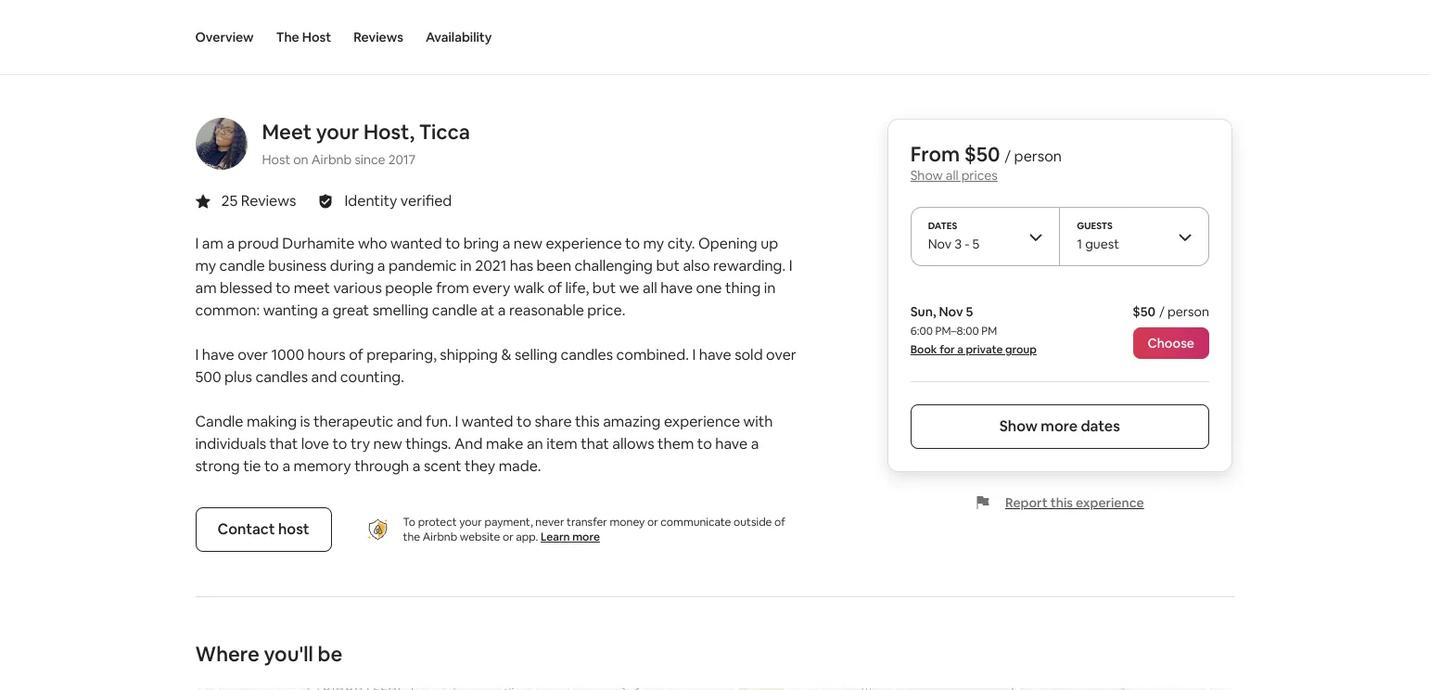 Task type: locate. For each thing, give the bounding box(es) containing it.
more left dates
[[1042, 416, 1078, 436]]

0 vertical spatial wanted
[[390, 234, 442, 253]]

1 vertical spatial all
[[643, 278, 657, 298]]

and
[[311, 367, 337, 387], [397, 412, 423, 431]]

0 horizontal spatial candles
[[256, 367, 308, 387]]

my up common:
[[195, 256, 216, 275]]

overview button
[[195, 0, 254, 74]]

private
[[967, 342, 1004, 357]]

1 horizontal spatial in
[[764, 278, 776, 298]]

candle up blessed
[[219, 256, 265, 275]]

never
[[536, 515, 564, 530]]

have down the also
[[661, 278, 693, 298]]

reasonable
[[509, 301, 584, 320]]

am up common:
[[195, 278, 217, 298]]

identity
[[345, 191, 397, 211]]

0 horizontal spatial /
[[1005, 147, 1012, 166]]

0 vertical spatial my
[[643, 234, 664, 253]]

city.
[[668, 234, 695, 253]]

0 horizontal spatial person
[[1015, 147, 1063, 166]]

1 vertical spatial experience
[[664, 412, 740, 431]]

1 vertical spatial reviews
[[241, 191, 296, 211]]

reviews button
[[354, 0, 403, 74]]

$50 inside from $50 / person show all prices
[[965, 141, 1001, 167]]

1 horizontal spatial reviews
[[354, 29, 403, 45]]

/
[[1005, 147, 1012, 166], [1160, 303, 1166, 320]]

a right for at the right
[[958, 342, 964, 357]]

0 horizontal spatial and
[[311, 367, 337, 387]]

your up since
[[316, 119, 359, 145]]

a left great
[[321, 301, 329, 320]]

of
[[548, 278, 562, 298], [349, 345, 363, 365], [775, 515, 785, 530]]

and left fun. at the left bottom
[[397, 412, 423, 431]]

airbnb right on
[[311, 151, 352, 168]]

1 vertical spatial but
[[593, 278, 616, 298]]

that right item
[[581, 434, 609, 454]]

with
[[744, 412, 773, 431]]

made.
[[499, 456, 541, 476]]

0 vertical spatial this
[[575, 412, 600, 431]]

0 horizontal spatial over
[[238, 345, 268, 365]]

0 horizontal spatial show
[[911, 167, 944, 184]]

1000
[[271, 345, 304, 365]]

i left proud
[[195, 234, 199, 253]]

candles
[[561, 345, 613, 365], [256, 367, 308, 387]]

host right the
[[302, 29, 331, 45]]

0 horizontal spatial reviews
[[241, 191, 296, 211]]

new up has
[[514, 234, 543, 253]]

this right "report"
[[1051, 494, 1074, 511]]

0 horizontal spatial but
[[593, 278, 616, 298]]

0 horizontal spatial that
[[270, 434, 298, 454]]

i right rewarding. at the top of page
[[789, 256, 793, 275]]

and down hours
[[311, 367, 337, 387]]

0 horizontal spatial host
[[262, 151, 290, 168]]

airbnb right the the
[[423, 530, 458, 544]]

host
[[302, 29, 331, 45], [262, 151, 290, 168]]

a right tie
[[282, 456, 290, 476]]

0 vertical spatial experience
[[546, 234, 622, 253]]

/ right from
[[1005, 147, 1012, 166]]

things.
[[406, 434, 451, 454]]

host inside "meet your host, ticca host on airbnb since 2017"
[[262, 151, 290, 168]]

or left 'app.'
[[503, 530, 514, 544]]

show left the prices
[[911, 167, 944, 184]]

1 vertical spatial candle
[[432, 301, 478, 320]]

person
[[1015, 147, 1063, 166], [1168, 303, 1210, 320]]

5 right -
[[973, 236, 980, 252]]

to up wanting
[[276, 278, 291, 298]]

1 horizontal spatial wanted
[[462, 412, 513, 431]]

0 vertical spatial in
[[460, 256, 472, 275]]

show down group
[[1000, 416, 1038, 436]]

5 up pm–8:00
[[967, 303, 974, 320]]

1 vertical spatial wanted
[[462, 412, 513, 431]]

1 horizontal spatial more
[[1042, 416, 1078, 436]]

0 vertical spatial host
[[302, 29, 331, 45]]

1 vertical spatial show
[[1000, 416, 1038, 436]]

overview
[[195, 29, 254, 45]]

up
[[761, 234, 778, 253]]

experience up them
[[664, 412, 740, 431]]

1 vertical spatial person
[[1168, 303, 1210, 320]]

but up price.
[[593, 278, 616, 298]]

0 vertical spatial person
[[1015, 147, 1063, 166]]

0 horizontal spatial more
[[572, 530, 600, 544]]

learn more about the host, ticca. image
[[195, 118, 247, 170], [195, 118, 247, 170]]

nov
[[929, 236, 952, 252], [940, 303, 964, 320]]

0 vertical spatial and
[[311, 367, 337, 387]]

0 vertical spatial 5
[[973, 236, 980, 252]]

1 horizontal spatial that
[[581, 434, 609, 454]]

try
[[351, 434, 370, 454]]

in right thing
[[764, 278, 776, 298]]

1 vertical spatial am
[[195, 278, 217, 298]]

ticca
[[419, 119, 470, 145]]

payment,
[[485, 515, 533, 530]]

0 vertical spatial candle
[[219, 256, 265, 275]]

pandemic
[[389, 256, 457, 275]]

plus
[[225, 367, 252, 387]]

learn more
[[541, 530, 600, 544]]

wanted
[[390, 234, 442, 253], [462, 412, 513, 431]]

new
[[514, 234, 543, 253], [373, 434, 402, 454]]

a
[[227, 234, 235, 253], [502, 234, 510, 253], [377, 256, 385, 275], [321, 301, 329, 320], [498, 301, 506, 320], [958, 342, 964, 357], [751, 434, 759, 454], [282, 456, 290, 476], [413, 456, 421, 476]]

host left on
[[262, 151, 290, 168]]

have left sold
[[699, 345, 732, 365]]

all inside i am a proud durhamite who wanted to bring a new experience to my city.  opening up my candle business during a pandemic in 2021 has been challenging but also rewarding.  i am blessed to meet various people from every walk of life, but we all have one thing in common: wanting a great smelling candle at a reasonable price.
[[643, 278, 657, 298]]

nov inside sun, nov 5 6:00 pm–8:00 pm book for a private group
[[940, 303, 964, 320]]

candles down price.
[[561, 345, 613, 365]]

experience inside candle making is therapeutic and fun.  i wanted to share this amazing experience with individuals that love to try new things.  and make an item that allows them to have a strong tie to a memory through a scent they made.
[[664, 412, 740, 431]]

/ inside from $50 / person show all prices
[[1005, 147, 1012, 166]]

reviews
[[354, 29, 403, 45], [241, 191, 296, 211]]

1 horizontal spatial experience
[[664, 412, 740, 431]]

1 horizontal spatial airbnb
[[423, 530, 458, 544]]

allows
[[612, 434, 654, 454]]

choose link
[[1133, 327, 1210, 359]]

report this experience
[[1006, 494, 1145, 511]]

0 vertical spatial new
[[514, 234, 543, 253]]

500
[[195, 367, 221, 387]]

0 vertical spatial more
[[1042, 416, 1078, 436]]

1 horizontal spatial new
[[514, 234, 543, 253]]

2 horizontal spatial experience
[[1076, 494, 1145, 511]]

or
[[647, 515, 658, 530], [503, 530, 514, 544]]

0 horizontal spatial all
[[643, 278, 657, 298]]

all left the prices
[[946, 167, 959, 184]]

2 vertical spatial experience
[[1076, 494, 1145, 511]]

0 horizontal spatial in
[[460, 256, 472, 275]]

nov inside dates nov 3 - 5
[[929, 236, 952, 252]]

$50 / person
[[1133, 303, 1210, 320]]

1 horizontal spatial /
[[1160, 303, 1166, 320]]

1 vertical spatial $50
[[1133, 303, 1156, 320]]

2 horizontal spatial of
[[775, 515, 785, 530]]

every
[[473, 278, 511, 298]]

from
[[436, 278, 469, 298]]

1 vertical spatial /
[[1160, 303, 1166, 320]]

am left proud
[[202, 234, 223, 253]]

availability
[[426, 29, 492, 45]]

1 horizontal spatial host
[[302, 29, 331, 45]]

they
[[465, 456, 495, 476]]

1 horizontal spatial all
[[946, 167, 959, 184]]

0 vertical spatial $50
[[965, 141, 1001, 167]]

0 vertical spatial nov
[[929, 236, 952, 252]]

$50 up choose link
[[1133, 303, 1156, 320]]

host inside button
[[302, 29, 331, 45]]

a down with
[[751, 434, 759, 454]]

nov left 3
[[929, 236, 952, 252]]

0 vertical spatial show
[[911, 167, 944, 184]]

0 horizontal spatial candle
[[219, 256, 265, 275]]

candle down from
[[432, 301, 478, 320]]

-
[[965, 236, 970, 252]]

1 vertical spatial airbnb
[[423, 530, 458, 544]]

has
[[510, 256, 533, 275]]

in left 2021 at the left top
[[460, 256, 472, 275]]

more for show
[[1042, 416, 1078, 436]]

1 vertical spatial host
[[262, 151, 290, 168]]

amazing
[[603, 412, 661, 431]]

your
[[316, 119, 359, 145], [459, 515, 482, 530]]

reviews right 25
[[241, 191, 296, 211]]

1 horizontal spatial of
[[548, 278, 562, 298]]

memory
[[294, 456, 351, 476]]

i right fun. at the left bottom
[[455, 412, 459, 431]]

my left city.
[[643, 234, 664, 253]]

1 horizontal spatial and
[[397, 412, 423, 431]]

0 horizontal spatial $50
[[965, 141, 1001, 167]]

have down with
[[715, 434, 748, 454]]

of right outside
[[775, 515, 785, 530]]

0 horizontal spatial wanted
[[390, 234, 442, 253]]

0 vertical spatial your
[[316, 119, 359, 145]]

5 inside sun, nov 5 6:00 pm–8:00 pm book for a private group
[[967, 303, 974, 320]]

1 vertical spatial new
[[373, 434, 402, 454]]

show
[[911, 167, 944, 184], [1000, 416, 1038, 436]]

on
[[293, 151, 309, 168]]

and inside i have over 1000 hours of preparing, shipping & selling candles combined.  i have sold over 500 plus candles and counting.
[[311, 367, 337, 387]]

counting.
[[340, 367, 404, 387]]

that down making at the bottom left
[[270, 434, 298, 454]]

of down been
[[548, 278, 562, 298]]

more for learn
[[572, 530, 600, 544]]

1 horizontal spatial show
[[1000, 416, 1038, 436]]

over
[[238, 345, 268, 365], [766, 345, 797, 365]]

wanted up the pandemic
[[390, 234, 442, 253]]

a right bring
[[502, 234, 510, 253]]

i up 500
[[195, 345, 199, 365]]

0 vertical spatial airbnb
[[311, 151, 352, 168]]

your right protect
[[459, 515, 482, 530]]

a right "at"
[[498, 301, 506, 320]]

i right the combined.
[[692, 345, 696, 365]]

experience inside i am a proud durhamite who wanted to bring a new experience to my city.  opening up my candle business during a pandemic in 2021 has been challenging but also rewarding.  i am blessed to meet various people from every walk of life, but we all have one thing in common: wanting a great smelling candle at a reasonable price.
[[546, 234, 622, 253]]

choose
[[1148, 335, 1195, 352]]

airbnb inside to protect your payment, never transfer money or communicate outside of the airbnb website or app.
[[423, 530, 458, 544]]

1 vertical spatial of
[[349, 345, 363, 365]]

you'll
[[264, 641, 313, 667]]

1 horizontal spatial over
[[766, 345, 797, 365]]

money
[[610, 515, 645, 530]]

new up through
[[373, 434, 402, 454]]

1 vertical spatial candles
[[256, 367, 308, 387]]

therapeutic
[[314, 412, 394, 431]]

from $50 / person show all prices
[[911, 141, 1063, 184]]

0 horizontal spatial my
[[195, 256, 216, 275]]

0 vertical spatial of
[[548, 278, 562, 298]]

this up item
[[575, 412, 600, 431]]

0 vertical spatial but
[[656, 256, 680, 275]]

0 horizontal spatial new
[[373, 434, 402, 454]]

dates
[[929, 220, 958, 232]]

host
[[278, 519, 309, 539]]

durhamite
[[282, 234, 355, 253]]

1 horizontal spatial person
[[1168, 303, 1210, 320]]

of up counting.
[[349, 345, 363, 365]]

0 vertical spatial /
[[1005, 147, 1012, 166]]

all right we
[[643, 278, 657, 298]]

sun,
[[911, 303, 937, 320]]

proud
[[238, 234, 279, 253]]

new inside candle making is therapeutic and fun.  i wanted to share this amazing experience with individuals that love to try new things.  and make an item that allows them to have a strong tie to a memory through a scent they made.
[[373, 434, 402, 454]]

have inside i am a proud durhamite who wanted to bring a new experience to my city.  opening up my candle business during a pandemic in 2021 has been challenging but also rewarding.  i am blessed to meet various people from every walk of life, but we all have one thing in common: wanting a great smelling candle at a reasonable price.
[[661, 278, 693, 298]]

reviews right the host
[[354, 29, 403, 45]]

1 vertical spatial 5
[[967, 303, 974, 320]]

nov up pm–8:00
[[940, 303, 964, 320]]

2 vertical spatial of
[[775, 515, 785, 530]]

more
[[1042, 416, 1078, 436], [572, 530, 600, 544]]

0 horizontal spatial your
[[316, 119, 359, 145]]

walk
[[514, 278, 545, 298]]

experience down dates
[[1076, 494, 1145, 511]]

for
[[940, 342, 956, 357]]

i
[[195, 234, 199, 253], [789, 256, 793, 275], [195, 345, 199, 365], [692, 345, 696, 365], [455, 412, 459, 431]]

/ up choose
[[1160, 303, 1166, 320]]

meet
[[294, 278, 330, 298]]

them
[[658, 434, 694, 454]]

1 vertical spatial nov
[[940, 303, 964, 320]]

over right sold
[[766, 345, 797, 365]]

1 horizontal spatial candle
[[432, 301, 478, 320]]

various
[[333, 278, 382, 298]]

0 vertical spatial candles
[[561, 345, 613, 365]]

0 vertical spatial all
[[946, 167, 959, 184]]

at
[[481, 301, 495, 320]]

1 vertical spatial more
[[572, 530, 600, 544]]

have inside candle making is therapeutic and fun.  i wanted to share this amazing experience with individuals that love to try new things.  and make an item that allows them to have a strong tie to a memory through a scent they made.
[[715, 434, 748, 454]]

show all prices button
[[911, 167, 998, 184]]

guest
[[1086, 236, 1120, 252]]

5 inside dates nov 3 - 5
[[973, 236, 980, 252]]

have
[[661, 278, 693, 298], [202, 345, 234, 365], [699, 345, 732, 365], [715, 434, 748, 454]]

candles down 1000
[[256, 367, 308, 387]]

0 horizontal spatial airbnb
[[311, 151, 352, 168]]

experience up been
[[546, 234, 622, 253]]

$50 right from
[[965, 141, 1001, 167]]

1 vertical spatial this
[[1051, 494, 1074, 511]]

we
[[619, 278, 640, 298]]

my
[[643, 234, 664, 253], [195, 256, 216, 275]]

over up plus
[[238, 345, 268, 365]]

in
[[460, 256, 472, 275], [764, 278, 776, 298]]

0 horizontal spatial of
[[349, 345, 363, 365]]

candle
[[219, 256, 265, 275], [432, 301, 478, 320]]

1 vertical spatial your
[[459, 515, 482, 530]]

wanted inside i am a proud durhamite who wanted to bring a new experience to my city.  opening up my candle business during a pandemic in 2021 has been challenging but also rewarding.  i am blessed to meet various people from every walk of life, but we all have one thing in common: wanting a great smelling candle at a reasonable price.
[[390, 234, 442, 253]]

contact host
[[218, 519, 309, 539]]

but down city.
[[656, 256, 680, 275]]

1 vertical spatial and
[[397, 412, 423, 431]]

or right money
[[647, 515, 658, 530]]

to right tie
[[264, 456, 279, 476]]

0 vertical spatial am
[[202, 234, 223, 253]]

the
[[403, 530, 420, 544]]

love
[[301, 434, 329, 454]]

2 that from the left
[[581, 434, 609, 454]]

more right learn
[[572, 530, 600, 544]]

0 horizontal spatial this
[[575, 412, 600, 431]]

1 horizontal spatial your
[[459, 515, 482, 530]]

0 horizontal spatial experience
[[546, 234, 622, 253]]

1 horizontal spatial this
[[1051, 494, 1074, 511]]

wanted up make
[[462, 412, 513, 431]]



Task type: vqa. For each thing, say whether or not it's contained in the screenshot.
the account inside the Reminders Get important reminders about your reservations, listings, and account activity.
no



Task type: describe. For each thing, give the bounding box(es) containing it.
sun, nov 5 6:00 pm–8:00 pm book for a private group
[[911, 303, 1037, 357]]

0 vertical spatial reviews
[[354, 29, 403, 45]]

1 over from the left
[[238, 345, 268, 365]]

show inside from $50 / person show all prices
[[911, 167, 944, 184]]

group
[[1006, 342, 1037, 357]]

sold
[[735, 345, 763, 365]]

where
[[195, 641, 260, 667]]

your inside to protect your payment, never transfer money or communicate outside of the airbnb website or app.
[[459, 515, 482, 530]]

outside
[[734, 515, 772, 530]]

map region
[[190, 511, 1377, 690]]

identity verified
[[345, 191, 452, 211]]

since
[[355, 151, 386, 168]]

1 that from the left
[[270, 434, 298, 454]]

one
[[696, 278, 722, 298]]

great
[[333, 301, 369, 320]]

wanting
[[263, 301, 318, 320]]

rewarding.
[[713, 256, 786, 275]]

1
[[1078, 236, 1083, 252]]

0 horizontal spatial or
[[503, 530, 514, 544]]

candle
[[195, 412, 244, 431]]

1 horizontal spatial candles
[[561, 345, 613, 365]]

individuals
[[195, 434, 266, 454]]

1 horizontal spatial but
[[656, 256, 680, 275]]

have up 500
[[202, 345, 234, 365]]

a inside sun, nov 5 6:00 pm–8:00 pm book for a private group
[[958, 342, 964, 357]]

shipping
[[440, 345, 498, 365]]

nov for 3
[[929, 236, 952, 252]]

1 horizontal spatial $50
[[1133, 303, 1156, 320]]

communicate
[[661, 515, 731, 530]]

be
[[318, 641, 343, 667]]

candle making is therapeutic and fun.  i wanted to share this amazing experience with individuals that love to try new things.  and make an item that allows them to have a strong tie to a memory through a scent they made.
[[195, 412, 773, 476]]

all inside from $50 / person show all prices
[[946, 167, 959, 184]]

to up 'an'
[[517, 412, 532, 431]]

2017
[[388, 151, 416, 168]]

app.
[[516, 530, 538, 544]]

to
[[403, 515, 416, 530]]

people
[[385, 278, 433, 298]]

to up challenging
[[625, 234, 640, 253]]

&
[[501, 345, 511, 365]]

report
[[1006, 494, 1048, 511]]

pm
[[982, 324, 998, 339]]

dates nov 3 - 5
[[929, 220, 980, 252]]

the host
[[276, 29, 331, 45]]

25
[[221, 191, 238, 211]]

price.
[[587, 301, 626, 320]]

i inside candle making is therapeutic and fun.  i wanted to share this amazing experience with individuals that love to try new things.  and make an item that allows them to have a strong tie to a memory through a scent they made.
[[455, 412, 459, 431]]

learn
[[541, 530, 570, 544]]

prices
[[962, 167, 998, 184]]

25 reviews
[[221, 191, 296, 211]]

1 horizontal spatial my
[[643, 234, 664, 253]]

pm–8:00
[[936, 324, 980, 339]]

bring
[[463, 234, 499, 253]]

to protect your payment, never transfer money or communicate outside of the airbnb website or app.
[[403, 515, 785, 544]]

life,
[[565, 278, 589, 298]]

preparing,
[[367, 345, 437, 365]]

to left the try
[[332, 434, 347, 454]]

combined.
[[617, 345, 689, 365]]

1 vertical spatial in
[[764, 278, 776, 298]]

and inside candle making is therapeutic and fun.  i wanted to share this amazing experience with individuals that love to try new things.  and make an item that allows them to have a strong tie to a memory through a scent they made.
[[397, 412, 423, 431]]

the host button
[[276, 0, 331, 74]]

also
[[683, 256, 710, 275]]

learn more link
[[541, 530, 600, 544]]

meet your host, ticca host on airbnb since 2017
[[262, 119, 470, 168]]

common:
[[195, 301, 260, 320]]

to right them
[[697, 434, 712, 454]]

1 vertical spatial my
[[195, 256, 216, 275]]

show inside show more dates link
[[1000, 416, 1038, 436]]

person inside from $50 / person show all prices
[[1015, 147, 1063, 166]]

of inside i have over 1000 hours of preparing, shipping & selling candles combined.  i have sold over 500 plus candles and counting.
[[349, 345, 363, 365]]

2021
[[475, 256, 507, 275]]

of inside to protect your payment, never transfer money or communicate outside of the airbnb website or app.
[[775, 515, 785, 530]]

where you'll be
[[195, 641, 343, 667]]

to left bring
[[445, 234, 460, 253]]

3
[[955, 236, 962, 252]]

through
[[355, 456, 409, 476]]

strong
[[195, 456, 240, 476]]

nov for 5
[[940, 303, 964, 320]]

guests 1 guest
[[1078, 220, 1120, 252]]

fun.
[[426, 412, 452, 431]]

make
[[486, 434, 524, 454]]

a down the things.
[[413, 456, 421, 476]]

of inside i am a proud durhamite who wanted to bring a new experience to my city.  opening up my candle business during a pandemic in 2021 has been challenging but also rewarding.  i am blessed to meet various people from every walk of life, but we all have one thing in common: wanting a great smelling candle at a reasonable price.
[[548, 278, 562, 298]]

blessed
[[220, 278, 272, 298]]

verified
[[401, 191, 452, 211]]

guests
[[1078, 220, 1113, 232]]

dates
[[1082, 416, 1121, 436]]

who
[[358, 234, 387, 253]]

contact host button
[[195, 507, 332, 552]]

the
[[276, 29, 299, 45]]

wanted inside candle making is therapeutic and fun.  i wanted to share this amazing experience with individuals that love to try new things.  and make an item that allows them to have a strong tie to a memory through a scent they made.
[[462, 412, 513, 431]]

this inside candle making is therapeutic and fun.  i wanted to share this amazing experience with individuals that love to try new things.  and make an item that allows them to have a strong tie to a memory through a scent they made.
[[575, 412, 600, 431]]

smelling
[[373, 301, 429, 320]]

hours
[[308, 345, 346, 365]]

i am a proud durhamite who wanted to bring a new experience to my city.  opening up my candle business during a pandemic in 2021 has been challenging but also rewarding.  i am blessed to meet various people from every walk of life, but we all have one thing in common: wanting a great smelling candle at a reasonable price.
[[195, 234, 793, 320]]

making
[[247, 412, 297, 431]]

your inside "meet your host, ticca host on airbnb since 2017"
[[316, 119, 359, 145]]

a down who
[[377, 256, 385, 275]]

airbnb inside "meet your host, ticca host on airbnb since 2017"
[[311, 151, 352, 168]]

a left proud
[[227, 234, 235, 253]]

selling
[[515, 345, 558, 365]]

contact
[[218, 519, 275, 539]]

book
[[911, 342, 938, 357]]

website
[[460, 530, 500, 544]]

1 horizontal spatial or
[[647, 515, 658, 530]]

scent
[[424, 456, 462, 476]]

2 over from the left
[[766, 345, 797, 365]]

meet
[[262, 119, 312, 145]]

new inside i am a proud durhamite who wanted to bring a new experience to my city.  opening up my candle business during a pandemic in 2021 has been challenging but also rewarding.  i am blessed to meet various people from every walk of life, but we all have one thing in common: wanting a great smelling candle at a reasonable price.
[[514, 234, 543, 253]]

availability button
[[426, 0, 492, 74]]

host,
[[364, 119, 415, 145]]



